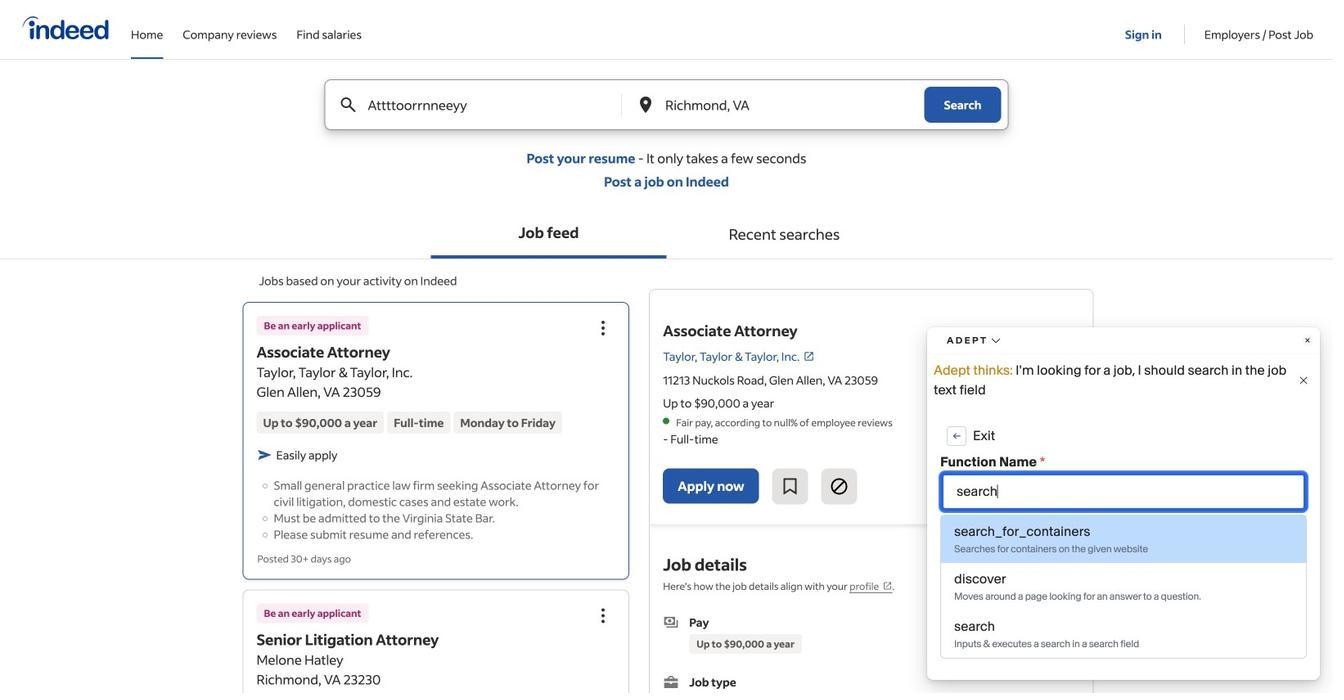 Task type: locate. For each thing, give the bounding box(es) containing it.
None search field
[[311, 79, 1022, 150]]

save this job image
[[781, 477, 800, 496]]

not interested image
[[830, 477, 849, 496]]

Edit location text field
[[662, 80, 892, 129]]

tab list
[[0, 210, 1333, 259]]

main content
[[0, 79, 1333, 693]]



Task type: vqa. For each thing, say whether or not it's contained in the screenshot.
Job Preferences (Opens In A New Window) "IMAGE"
yes



Task type: describe. For each thing, give the bounding box(es) containing it.
search: Job title, keywords, or company text field
[[365, 80, 594, 129]]

job actions for senior litigation attorney is collapsed image
[[594, 606, 613, 626]]

job preferences (opens in a new window) image
[[883, 581, 892, 591]]

taylor, taylor & taylor, inc. (opens in a new tab) image
[[803, 351, 815, 362]]

job actions for associate attorney is collapsed image
[[594, 318, 613, 338]]



